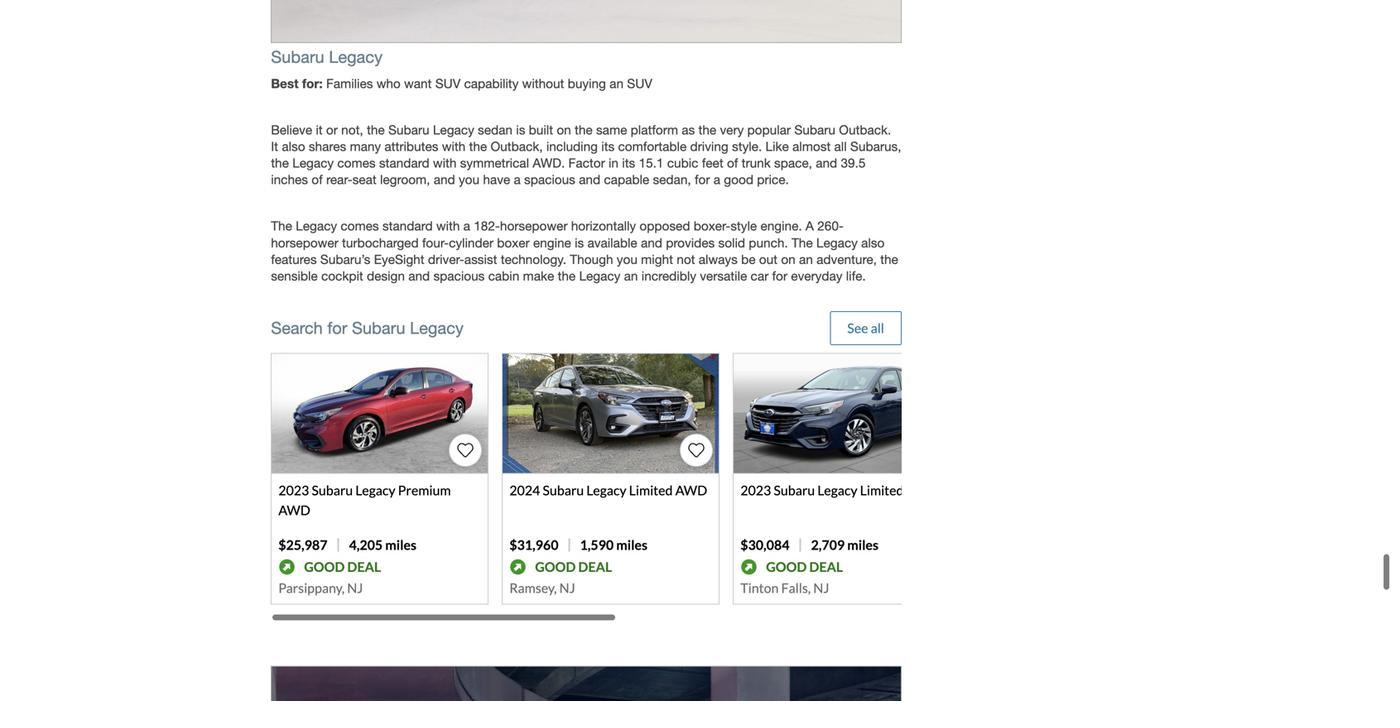 Task type: describe. For each thing, give the bounding box(es) containing it.
legacy down driver-
[[410, 318, 464, 338]]

seat
[[352, 172, 377, 187]]

car
[[751, 269, 769, 283]]

many
[[350, 139, 381, 154]]

without
[[522, 76, 564, 91]]

good deal for 4,205
[[304, 559, 381, 575]]

cabin
[[488, 269, 519, 283]]

not,
[[341, 123, 363, 137]]

parsippany, nj
[[278, 580, 363, 596]]

inches
[[271, 172, 308, 187]]

believe it or not, the subaru legacy sedan is built on the same platform as the very popular subaru outback. it also shares many attributes with the outback, including its comfortable driving style. like almost all subarus, the legacy comes standard with symmetrical awd. factor in its 15.1 cubic feet of trunk space, and 39.5 inches of rear-seat legroom, and you have a spacious and capable sedan, for a good price.
[[271, 123, 901, 187]]

might
[[641, 252, 673, 267]]

premium
[[398, 482, 451, 498]]

15.1
[[639, 156, 664, 171]]

search
[[271, 318, 323, 338]]

the up including
[[575, 123, 593, 137]]

out
[[759, 252, 778, 267]]

boxer
[[497, 235, 530, 250]]

legacy down though
[[579, 269, 621, 283]]

awd for 2023 subaru legacy premium awd
[[278, 502, 310, 518]]

best
[[271, 76, 299, 91]]

the right adventure,
[[880, 252, 898, 267]]

2023 subaru legacy limited awd
[[740, 482, 938, 498]]

same
[[596, 123, 627, 137]]

good for $31,960
[[535, 559, 576, 575]]

nj for ramsey, nj
[[559, 580, 575, 596]]

opposed
[[640, 219, 690, 234]]

0 horizontal spatial horsepower
[[271, 235, 338, 250]]

see all link
[[830, 311, 902, 345]]

standard inside the legacy comes standard with a 182-horsepower horizontally opposed boxer-style engine. a 260- horsepower turbocharged four-cylinder boxer engine is available and provides solid punch. the legacy also features subaru's eyesight driver-assist technology. though you might not always be out on an adventure, the sensible cockpit design and spacious cabin make the legacy an incredibly versatile car for everyday life.
[[382, 219, 433, 234]]

on inside believe it or not, the subaru legacy sedan is built on the same platform as the very popular subaru outback. it also shares many attributes with the outback, including its comfortable driving style. like almost all subarus, the legacy comes standard with symmetrical awd. factor in its 15.1 cubic feet of trunk space, and 39.5 inches of rear-seat legroom, and you have a spacious and capable sedan, for a good price.
[[557, 123, 571, 137]]

for inside the legacy comes standard with a 182-horsepower horizontally opposed boxer-style engine. a 260- horsepower turbocharged four-cylinder boxer engine is available and provides solid punch. the legacy also features subaru's eyesight driver-assist technology. though you might not always be out on an adventure, the sensible cockpit design and spacious cabin make the legacy an incredibly versatile car for everyday life.
[[772, 269, 788, 283]]

2 horizontal spatial a
[[714, 172, 720, 187]]

deal for parsippany, nj
[[347, 559, 381, 575]]

and down eyesight
[[408, 269, 430, 283]]

good
[[724, 172, 754, 187]]

with inside the legacy comes standard with a 182-horsepower horizontally opposed boxer-style engine. a 260- horsepower turbocharged four-cylinder boxer engine is available and provides solid punch. the legacy also features subaru's eyesight driver-assist technology. though you might not always be out on an adventure, the sensible cockpit design and spacious cabin make the legacy an incredibly versatile car for everyday life.
[[436, 219, 460, 234]]

0 horizontal spatial of
[[312, 172, 323, 187]]

1 vertical spatial its
[[622, 156, 635, 171]]

best for: families who want suv capability without buying an suv
[[271, 76, 652, 91]]

1 horizontal spatial a
[[514, 172, 521, 187]]

cylinder
[[449, 235, 494, 250]]

you inside the legacy comes standard with a 182-horsepower horizontally opposed boxer-style engine. a 260- horsepower turbocharged four-cylinder boxer engine is available and provides solid punch. the legacy also features subaru's eyesight driver-assist technology. though you might not always be out on an adventure, the sensible cockpit design and spacious cabin make the legacy an incredibly versatile car for everyday life.
[[617, 252, 638, 267]]

engine.
[[761, 219, 802, 234]]

and right legroom,
[[434, 172, 455, 187]]

boxer-
[[694, 219, 731, 234]]

subaru up almost
[[794, 123, 836, 137]]

provides
[[666, 235, 715, 250]]

trunk
[[742, 156, 771, 171]]

is inside the legacy comes standard with a 182-horsepower horizontally opposed boxer-style engine. a 260- horsepower turbocharged four-cylinder boxer engine is available and provides solid punch. the legacy also features subaru's eyesight driver-assist technology. though you might not always be out on an adventure, the sensible cockpit design and spacious cabin make the legacy an incredibly versatile car for everyday life.
[[575, 235, 584, 250]]

1,590
[[580, 537, 614, 553]]

make
[[523, 269, 554, 283]]

2 vertical spatial for
[[327, 318, 347, 338]]

260-
[[817, 219, 844, 234]]

in
[[609, 156, 619, 171]]

1 vertical spatial an
[[799, 252, 813, 267]]

subaru right the 2024
[[543, 482, 584, 498]]

incredibly
[[642, 269, 696, 283]]

subaru up $30,084
[[774, 482, 815, 498]]

subaru's
[[320, 252, 370, 267]]

attributes
[[385, 139, 438, 154]]

4,205 miles
[[349, 537, 417, 553]]

solid
[[718, 235, 745, 250]]

spacious inside believe it or not, the subaru legacy sedan is built on the same platform as the very popular subaru outback. it also shares many attributes with the outback, including its comfortable driving style. like almost all subarus, the legacy comes standard with symmetrical awd. factor in its 15.1 cubic feet of trunk space, and 39.5 inches of rear-seat legroom, and you have a spacious and capable sedan, for a good price.
[[524, 172, 575, 187]]

2023 subaru legacy premium awd image
[[272, 354, 488, 473]]

very
[[720, 123, 744, 137]]

the up driving at the top of the page
[[698, 123, 716, 137]]

182-
[[474, 219, 500, 234]]

sedan
[[478, 123, 513, 137]]

comes inside believe it or not, the subaru legacy sedan is built on the same platform as the very popular subaru outback. it also shares many attributes with the outback, including its comfortable driving style. like almost all subarus, the legacy comes standard with symmetrical awd. factor in its 15.1 cubic feet of trunk space, and 39.5 inches of rear-seat legroom, and you have a spacious and capable sedan, for a good price.
[[337, 156, 376, 171]]

horizontally
[[571, 219, 636, 234]]

design
[[367, 269, 405, 283]]

want
[[404, 76, 432, 91]]

comfortable
[[618, 139, 687, 154]]

tinton falls, nj
[[740, 580, 829, 596]]

search for subaru legacy
[[271, 318, 464, 338]]

miles for 4,205 miles
[[385, 537, 417, 553]]

2 vertical spatial an
[[624, 269, 638, 283]]

outback.
[[839, 123, 891, 137]]

tinton
[[740, 580, 779, 596]]

space,
[[774, 156, 812, 171]]

legacy down shares
[[292, 156, 334, 171]]

see all
[[847, 320, 884, 336]]

always
[[699, 252, 738, 267]]

it
[[316, 123, 323, 137]]

legacy left sedan
[[433, 123, 474, 137]]

$25,987
[[278, 537, 327, 553]]

2,709 miles
[[811, 537, 879, 553]]

parsippany,
[[278, 580, 345, 596]]

capability
[[464, 76, 519, 91]]

is inside believe it or not, the subaru legacy sedan is built on the same platform as the very popular subaru outback. it also shares many attributes with the outback, including its comfortable driving style. like almost all subarus, the legacy comes standard with symmetrical awd. factor in its 15.1 cubic feet of trunk space, and 39.5 inches of rear-seat legroom, and you have a spacious and capable sedan, for a good price.
[[516, 123, 525, 137]]

technology.
[[501, 252, 566, 267]]

though
[[570, 252, 613, 267]]

feet
[[702, 156, 723, 171]]

4,205
[[349, 537, 383, 553]]

platform
[[631, 123, 678, 137]]

life.
[[846, 269, 866, 283]]

legacy down 260-
[[816, 235, 858, 250]]

2023 subaru legacy limited awd image
[[734, 354, 950, 473]]

style.
[[732, 139, 762, 154]]

spacious inside the legacy comes standard with a 182-horsepower horizontally opposed boxer-style engine. a 260- horsepower turbocharged four-cylinder boxer engine is available and provides solid punch. the legacy also features subaru's eyesight driver-assist technology. though you might not always be out on an adventure, the sensible cockpit design and spacious cabin make the legacy an incredibly versatile car for everyday life.
[[433, 269, 485, 283]]

have
[[483, 172, 510, 187]]

2,709
[[811, 537, 845, 553]]

2024 subaru legacy image
[[271, 0, 902, 43]]

2023 subaru legacy premium awd
[[278, 482, 451, 518]]

for inside believe it or not, the subaru legacy sedan is built on the same platform as the very popular subaru outback. it also shares many attributes with the outback, including its comfortable driving style. like almost all subarus, the legacy comes standard with symmetrical awd. factor in its 15.1 cubic feet of trunk space, and 39.5 inches of rear-seat legroom, and you have a spacious and capable sedan, for a good price.
[[695, 172, 710, 187]]

2 suv from the left
[[627, 76, 652, 91]]

turbocharged
[[342, 235, 419, 250]]

2024 subaru legacy limited awd image
[[503, 354, 719, 473]]

almost
[[793, 139, 831, 154]]

eyesight
[[374, 252, 424, 267]]

0 horizontal spatial the
[[271, 219, 292, 234]]

versatile
[[700, 269, 747, 283]]

awd for 2023 subaru legacy limited awd
[[906, 482, 938, 498]]

on inside the legacy comes standard with a 182-horsepower horizontally opposed boxer-style engine. a 260- horsepower turbocharged four-cylinder boxer engine is available and provides solid punch. the legacy also features subaru's eyesight driver-assist technology. though you might not always be out on an adventure, the sensible cockpit design and spacious cabin make the legacy an incredibly versatile car for everyday life.
[[781, 252, 796, 267]]



Task type: locate. For each thing, give the bounding box(es) containing it.
believe
[[271, 123, 312, 137]]

driver-
[[428, 252, 464, 267]]

good up the tinton falls, nj
[[766, 559, 807, 575]]

rear-
[[326, 172, 352, 187]]

1 vertical spatial is
[[575, 235, 584, 250]]

it
[[271, 139, 278, 154]]

all inside "link"
[[871, 320, 884, 336]]

0 vertical spatial all
[[834, 139, 847, 154]]

0 horizontal spatial you
[[459, 172, 480, 187]]

good deal for 1,590
[[535, 559, 612, 575]]

like
[[766, 139, 789, 154]]

0 vertical spatial of
[[727, 156, 738, 171]]

you inside believe it or not, the subaru legacy sedan is built on the same platform as the very popular subaru outback. it also shares many attributes with the outback, including its comfortable driving style. like almost all subarus, the legacy comes standard with symmetrical awd. factor in its 15.1 cubic feet of trunk space, and 39.5 inches of rear-seat legroom, and you have a spacious and capable sedan, for a good price.
[[459, 172, 480, 187]]

1 vertical spatial of
[[312, 172, 323, 187]]

an
[[610, 76, 624, 91], [799, 252, 813, 267], [624, 269, 638, 283]]

miles right 2,709
[[847, 537, 879, 553]]

legacy up the 2,709 miles
[[818, 482, 858, 498]]

3 good from the left
[[766, 559, 807, 575]]

including
[[546, 139, 598, 154]]

legacy up 1,590 miles
[[587, 482, 626, 498]]

0 vertical spatial also
[[282, 139, 305, 154]]

0 horizontal spatial spacious
[[433, 269, 485, 283]]

3 deal from the left
[[809, 559, 843, 575]]

on right out
[[781, 252, 796, 267]]

subaru inside 2023 subaru legacy premium awd
[[312, 482, 353, 498]]

built
[[529, 123, 553, 137]]

and down almost
[[816, 156, 837, 171]]

nj right parsippany, in the left bottom of the page
[[347, 580, 363, 596]]

1 vertical spatial you
[[617, 252, 638, 267]]

an up everyday on the right
[[799, 252, 813, 267]]

2 nj from the left
[[559, 580, 575, 596]]

0 vertical spatial on
[[557, 123, 571, 137]]

comes up seat
[[337, 156, 376, 171]]

miles right the 1,590
[[616, 537, 648, 553]]

good up ramsey, nj
[[535, 559, 576, 575]]

subaru up $25,987
[[312, 482, 353, 498]]

good deal down the 1,590
[[535, 559, 612, 575]]

0 vertical spatial comes
[[337, 156, 376, 171]]

legacy up families
[[329, 47, 383, 66]]

0 vertical spatial with
[[442, 139, 466, 154]]

for down feet
[[695, 172, 710, 187]]

all inside believe it or not, the subaru legacy sedan is built on the same platform as the very popular subaru outback. it also shares many attributes with the outback, including its comfortable driving style. like almost all subarus, the legacy comes standard with symmetrical awd. factor in its 15.1 cubic feet of trunk space, and 39.5 inches of rear-seat legroom, and you have a spacious and capable sedan, for a good price.
[[834, 139, 847, 154]]

1 2023 from the left
[[278, 482, 309, 498]]

miles for 2,709 miles
[[847, 537, 879, 553]]

subaru up attributes at left top
[[388, 123, 429, 137]]

1 horizontal spatial for
[[695, 172, 710, 187]]

miles right the "4,205" at the bottom left of page
[[385, 537, 417, 553]]

subaru
[[271, 47, 324, 66], [388, 123, 429, 137], [794, 123, 836, 137], [352, 318, 405, 338], [312, 482, 353, 498], [543, 482, 584, 498], [774, 482, 815, 498]]

1 deal from the left
[[347, 559, 381, 575]]

and up might
[[641, 235, 662, 250]]

0 vertical spatial is
[[516, 123, 525, 137]]

legacy up features
[[296, 219, 337, 234]]

engine
[[533, 235, 571, 250]]

awd for 2024 subaru legacy limited awd
[[675, 482, 707, 498]]

punch.
[[749, 235, 788, 250]]

awd inside 2023 subaru legacy premium awd
[[278, 502, 310, 518]]

spacious down awd.
[[524, 172, 575, 187]]

2023 for 2023 subaru legacy limited awd
[[740, 482, 771, 498]]

0 horizontal spatial nj
[[347, 580, 363, 596]]

all right see
[[871, 320, 884, 336]]

and down factor on the top of page
[[579, 172, 600, 187]]

legacy inside 2023 subaru legacy premium awd
[[355, 482, 395, 498]]

deal
[[347, 559, 381, 575], [578, 559, 612, 575], [809, 559, 843, 575]]

a right have
[[514, 172, 521, 187]]

1 vertical spatial also
[[861, 235, 885, 250]]

1 horizontal spatial miles
[[616, 537, 648, 553]]

the down it
[[271, 156, 289, 171]]

1 horizontal spatial spacious
[[524, 172, 575, 187]]

also down the believe
[[282, 139, 305, 154]]

good deal up parsippany, nj
[[304, 559, 381, 575]]

0 horizontal spatial a
[[463, 219, 470, 234]]

symmetrical
[[460, 156, 529, 171]]

nj right falls,
[[813, 580, 829, 596]]

the
[[367, 123, 385, 137], [575, 123, 593, 137], [698, 123, 716, 137], [469, 139, 487, 154], [271, 156, 289, 171], [880, 252, 898, 267], [558, 269, 576, 283]]

1 vertical spatial horsepower
[[271, 235, 338, 250]]

1 horizontal spatial also
[[861, 235, 885, 250]]

good deal for 2,709
[[766, 559, 843, 575]]

good for $25,987
[[304, 559, 345, 575]]

2 horizontal spatial good
[[766, 559, 807, 575]]

0 horizontal spatial suv
[[435, 76, 461, 91]]

also up adventure,
[[861, 235, 885, 250]]

2 limited from the left
[[860, 482, 904, 498]]

2 horizontal spatial nj
[[813, 580, 829, 596]]

deal down the 1,590
[[578, 559, 612, 575]]

2023 up $25,987
[[278, 482, 309, 498]]

3 nj from the left
[[813, 580, 829, 596]]

limited up the 2,709 miles
[[860, 482, 904, 498]]

limited
[[629, 482, 673, 498], [860, 482, 904, 498]]

0 horizontal spatial good deal
[[304, 559, 381, 575]]

not
[[677, 252, 695, 267]]

factor
[[569, 156, 605, 171]]

1 vertical spatial for
[[772, 269, 788, 283]]

with up four-
[[436, 219, 460, 234]]

driving
[[690, 139, 728, 154]]

1 horizontal spatial of
[[727, 156, 738, 171]]

2023 up $30,084
[[740, 482, 771, 498]]

the up symmetrical
[[469, 139, 487, 154]]

an inside best for: families who want suv capability without buying an suv
[[610, 76, 624, 91]]

1 horizontal spatial awd
[[675, 482, 707, 498]]

comes up turbocharged
[[341, 219, 379, 234]]

0 vertical spatial an
[[610, 76, 624, 91]]

comes inside the legacy comes standard with a 182-horsepower horizontally opposed boxer-style engine. a 260- horsepower turbocharged four-cylinder boxer engine is available and provides solid punch. the legacy also features subaru's eyesight driver-assist technology. though you might not always be out on an adventure, the sensible cockpit design and spacious cabin make the legacy an incredibly versatile car for everyday life.
[[341, 219, 379, 234]]

as
[[682, 123, 695, 137]]

standard
[[379, 156, 429, 171], [382, 219, 433, 234]]

1 horizontal spatial its
[[622, 156, 635, 171]]

good up parsippany, nj
[[304, 559, 345, 575]]

2 horizontal spatial miles
[[847, 537, 879, 553]]

price.
[[757, 172, 789, 187]]

0 vertical spatial its
[[601, 139, 615, 154]]

ramsey, nj
[[509, 580, 575, 596]]

1 vertical spatial all
[[871, 320, 884, 336]]

is
[[516, 123, 525, 137], [575, 235, 584, 250]]

1 nj from the left
[[347, 580, 363, 596]]

good deal
[[304, 559, 381, 575], [535, 559, 612, 575], [766, 559, 843, 575]]

1 limited from the left
[[629, 482, 673, 498]]

$31,960
[[509, 537, 559, 553]]

with right attributes at left top
[[442, 139, 466, 154]]

horsepower up engine in the top left of the page
[[500, 219, 568, 234]]

suv up the platform
[[627, 76, 652, 91]]

1 horizontal spatial limited
[[860, 482, 904, 498]]

spacious
[[524, 172, 575, 187], [433, 269, 485, 283]]

1 good deal from the left
[[304, 559, 381, 575]]

1 miles from the left
[[385, 537, 417, 553]]

0 vertical spatial horsepower
[[500, 219, 568, 234]]

limited for 2,709 miles
[[860, 482, 904, 498]]

the up many
[[367, 123, 385, 137]]

good deal up falls,
[[766, 559, 843, 575]]

legacy left premium
[[355, 482, 395, 498]]

its right in
[[622, 156, 635, 171]]

limited for 1,590 miles
[[629, 482, 673, 498]]

1 vertical spatial standard
[[382, 219, 433, 234]]

deal down the "4,205" at the bottom left of page
[[347, 559, 381, 575]]

standard up legroom,
[[379, 156, 429, 171]]

3 miles from the left
[[847, 537, 879, 553]]

0 vertical spatial you
[[459, 172, 480, 187]]

0 vertical spatial for
[[695, 172, 710, 187]]

1 horizontal spatial is
[[575, 235, 584, 250]]

cubic
[[667, 156, 698, 171]]

0 horizontal spatial miles
[[385, 537, 417, 553]]

the up features
[[271, 219, 292, 234]]

2 vertical spatial with
[[436, 219, 460, 234]]

legroom,
[[380, 172, 430, 187]]

a inside the legacy comes standard with a 182-horsepower horizontally opposed boxer-style engine. a 260- horsepower turbocharged four-cylinder boxer engine is available and provides solid punch. the legacy also features subaru's eyesight driver-assist technology. though you might not always be out on an adventure, the sensible cockpit design and spacious cabin make the legacy an incredibly versatile car for everyday life.
[[463, 219, 470, 234]]

of left rear-
[[312, 172, 323, 187]]

2 horizontal spatial deal
[[809, 559, 843, 575]]

suv
[[435, 76, 461, 91], [627, 76, 652, 91]]

1 horizontal spatial suv
[[627, 76, 652, 91]]

the legacy comes standard with a 182-horsepower horizontally opposed boxer-style engine. a 260- horsepower turbocharged four-cylinder boxer engine is available and provides solid punch. the legacy also features subaru's eyesight driver-assist technology. though you might not always be out on an adventure, the sensible cockpit design and spacious cabin make the legacy an incredibly versatile car for everyday life.
[[271, 219, 898, 283]]

nj right ramsey,
[[559, 580, 575, 596]]

1 good from the left
[[304, 559, 345, 575]]

0 horizontal spatial good
[[304, 559, 345, 575]]

0 vertical spatial spacious
[[524, 172, 575, 187]]

0 horizontal spatial for
[[327, 318, 347, 338]]

0 horizontal spatial is
[[516, 123, 525, 137]]

2 deal from the left
[[578, 559, 612, 575]]

2023 for 2023 subaru legacy premium awd
[[278, 482, 309, 498]]

for:
[[302, 76, 323, 91]]

the
[[271, 219, 292, 234], [792, 235, 813, 250]]

for right search
[[327, 318, 347, 338]]

2023 inside 2023 subaru legacy premium awd
[[278, 482, 309, 498]]

for
[[695, 172, 710, 187], [772, 269, 788, 283], [327, 318, 347, 338]]

legacy
[[329, 47, 383, 66], [433, 123, 474, 137], [292, 156, 334, 171], [296, 219, 337, 234], [816, 235, 858, 250], [579, 269, 621, 283], [410, 318, 464, 338], [355, 482, 395, 498], [587, 482, 626, 498], [818, 482, 858, 498]]

0 vertical spatial the
[[271, 219, 292, 234]]

is up though
[[575, 235, 584, 250]]

who
[[377, 76, 401, 91]]

2 horizontal spatial awd
[[906, 482, 938, 498]]

an right buying
[[610, 76, 624, 91]]

the down a
[[792, 235, 813, 250]]

1 vertical spatial the
[[792, 235, 813, 250]]

1 horizontal spatial horsepower
[[500, 219, 568, 234]]

0 horizontal spatial limited
[[629, 482, 673, 498]]

subaru down design
[[352, 318, 405, 338]]

horsepower up features
[[271, 235, 338, 250]]

0 horizontal spatial its
[[601, 139, 615, 154]]

and
[[816, 156, 837, 171], [434, 172, 455, 187], [579, 172, 600, 187], [641, 235, 662, 250], [408, 269, 430, 283]]

1 vertical spatial with
[[433, 156, 457, 171]]

with down attributes at left top
[[433, 156, 457, 171]]

0 horizontal spatial deal
[[347, 559, 381, 575]]

2 2023 from the left
[[740, 482, 771, 498]]

2 good deal from the left
[[535, 559, 612, 575]]

0 horizontal spatial awd
[[278, 502, 310, 518]]

of up good
[[727, 156, 738, 171]]

popular
[[747, 123, 791, 137]]

miles
[[385, 537, 417, 553], [616, 537, 648, 553], [847, 537, 879, 553]]

the right make
[[558, 269, 576, 283]]

limited up 1,590 miles
[[629, 482, 673, 498]]

deal for tinton falls, nj
[[809, 559, 843, 575]]

0 horizontal spatial all
[[834, 139, 847, 154]]

features
[[271, 252, 317, 267]]

also inside believe it or not, the subaru legacy sedan is built on the same platform as the very popular subaru outback. it also shares many attributes with the outback, including its comfortable driving style. like almost all subarus, the legacy comes standard with symmetrical awd. factor in its 15.1 cubic feet of trunk space, and 39.5 inches of rear-seat legroom, and you have a spacious and capable sedan, for a good price.
[[282, 139, 305, 154]]

all
[[834, 139, 847, 154], [871, 320, 884, 336]]

1 horizontal spatial good
[[535, 559, 576, 575]]

all up the 39.5
[[834, 139, 847, 154]]

subaru up best
[[271, 47, 324, 66]]

good
[[304, 559, 345, 575], [535, 559, 576, 575], [766, 559, 807, 575]]

1 horizontal spatial you
[[617, 252, 638, 267]]

2024 toyota camry hybrid image
[[271, 666, 902, 701]]

39.5
[[841, 156, 866, 171]]

also inside the legacy comes standard with a 182-horsepower horizontally opposed boxer-style engine. a 260- horsepower turbocharged four-cylinder boxer engine is available and provides solid punch. the legacy also features subaru's eyesight driver-assist technology. though you might not always be out on an adventure, the sensible cockpit design and spacious cabin make the legacy an incredibly versatile car for everyday life.
[[861, 235, 885, 250]]

its down same
[[601, 139, 615, 154]]

capable
[[604, 172, 649, 187]]

sensible
[[271, 269, 318, 283]]

standard inside believe it or not, the subaru legacy sedan is built on the same platform as the very popular subaru outback. it also shares many attributes with the outback, including its comfortable driving style. like almost all subarus, the legacy comes standard with symmetrical awd. factor in its 15.1 cubic feet of trunk space, and 39.5 inches of rear-seat legroom, and you have a spacious and capable sedan, for a good price.
[[379, 156, 429, 171]]

an left incredibly
[[624, 269, 638, 283]]

1 vertical spatial on
[[781, 252, 796, 267]]

assist
[[464, 252, 497, 267]]

1 suv from the left
[[435, 76, 461, 91]]

3 good deal from the left
[[766, 559, 843, 575]]

deal for ramsey, nj
[[578, 559, 612, 575]]

1 horizontal spatial the
[[792, 235, 813, 250]]

1 horizontal spatial on
[[781, 252, 796, 267]]

0 horizontal spatial 2023
[[278, 482, 309, 498]]

outback,
[[491, 139, 543, 154]]

style
[[731, 219, 757, 234]]

falls,
[[781, 580, 811, 596]]

standard up turbocharged
[[382, 219, 433, 234]]

2 horizontal spatial good deal
[[766, 559, 843, 575]]

suv right want on the top
[[435, 76, 461, 91]]

2024 subaru legacy limited awd
[[509, 482, 707, 498]]

a
[[514, 172, 521, 187], [714, 172, 720, 187], [463, 219, 470, 234]]

is up outback,
[[516, 123, 525, 137]]

0 horizontal spatial also
[[282, 139, 305, 154]]

1 horizontal spatial all
[[871, 320, 884, 336]]

families
[[326, 76, 373, 91]]

available
[[588, 235, 637, 250]]

everyday
[[791, 269, 843, 283]]

1 vertical spatial comes
[[341, 219, 379, 234]]

ramsey,
[[509, 580, 557, 596]]

a down feet
[[714, 172, 720, 187]]

awd
[[675, 482, 707, 498], [906, 482, 938, 498], [278, 502, 310, 518]]

you down "available"
[[617, 252, 638, 267]]

for down out
[[772, 269, 788, 283]]

a up cylinder
[[463, 219, 470, 234]]

2 miles from the left
[[616, 537, 648, 553]]

1 vertical spatial spacious
[[433, 269, 485, 283]]

good for $30,084
[[766, 559, 807, 575]]

cockpit
[[321, 269, 363, 283]]

sedan,
[[653, 172, 691, 187]]

1 horizontal spatial deal
[[578, 559, 612, 575]]

you left have
[[459, 172, 480, 187]]

on up including
[[557, 123, 571, 137]]

buying
[[568, 76, 606, 91]]

0 horizontal spatial on
[[557, 123, 571, 137]]

2 good from the left
[[535, 559, 576, 575]]

1 horizontal spatial good deal
[[535, 559, 612, 575]]

nj for parsippany, nj
[[347, 580, 363, 596]]

1 horizontal spatial 2023
[[740, 482, 771, 498]]

a
[[806, 219, 814, 234]]

also
[[282, 139, 305, 154], [861, 235, 885, 250]]

be
[[741, 252, 756, 267]]

spacious down driver-
[[433, 269, 485, 283]]

miles for 1,590 miles
[[616, 537, 648, 553]]

2 horizontal spatial for
[[772, 269, 788, 283]]

0 vertical spatial standard
[[379, 156, 429, 171]]

1 horizontal spatial nj
[[559, 580, 575, 596]]

deal down 2,709
[[809, 559, 843, 575]]



Task type: vqa. For each thing, say whether or not it's contained in the screenshot.
1,590
yes



